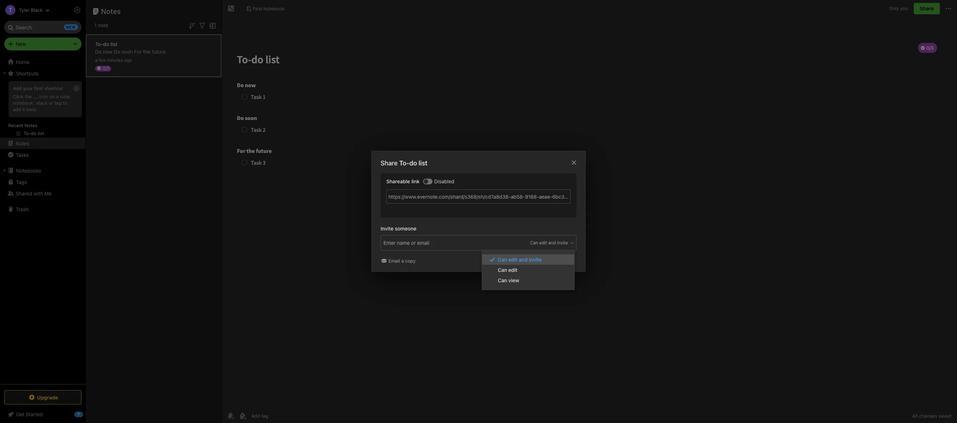Task type: vqa. For each thing, say whether or not it's contained in the screenshot.
search box inside Main element
no



Task type: describe. For each thing, give the bounding box(es) containing it.
first notebook
[[253, 6, 285, 11]]

someone
[[395, 226, 417, 232]]

tags button
[[0, 176, 85, 188]]

notebook,
[[13, 100, 35, 106]]

share to-do list
[[381, 160, 428, 167]]

edit inside menu item
[[509, 257, 518, 263]]

a inside icon on a note, notebook, stack or tag to add it here.
[[56, 94, 59, 99]]

recent
[[8, 123, 23, 128]]

list inside to-do list do now do soon for the future
[[110, 41, 117, 47]]

add
[[13, 85, 22, 91]]

invite inside menu item
[[529, 257, 542, 263]]

email a copy
[[389, 258, 416, 264]]

first
[[253, 6, 262, 11]]

few
[[99, 57, 106, 63]]

Shared URL text field
[[387, 190, 571, 204]]

soon
[[122, 48, 133, 55]]

a few minutes ago
[[95, 57, 132, 63]]

tag
[[55, 100, 62, 106]]

shortcuts button
[[0, 68, 85, 79]]

invite someone
[[381, 226, 417, 232]]

tags
[[16, 179, 27, 185]]

close image
[[570, 159, 579, 167]]

dropdown list menu
[[482, 255, 575, 286]]

here.
[[26, 106, 37, 112]]

settings image
[[73, 6, 82, 14]]

all
[[913, 413, 918, 419]]

shareable link
[[387, 179, 420, 185]]

edit for select permission "field"
[[540, 240, 547, 246]]

ago
[[124, 57, 132, 63]]

shared with me
[[16, 190, 52, 197]]

0/3
[[103, 66, 110, 71]]

Add tag field
[[383, 239, 469, 247]]

to- inside to-do list do now do soon for the future
[[95, 41, 103, 47]]

add a reminder image
[[226, 412, 235, 421]]

can for 'can view' link
[[498, 278, 507, 284]]

disabled
[[435, 179, 455, 185]]

to-do list do now do soon for the future
[[95, 41, 166, 55]]

can for select permission "field"
[[531, 240, 539, 246]]

home
[[16, 59, 29, 65]]

note window element
[[222, 0, 958, 423]]

can edit
[[498, 267, 518, 273]]

a inside button
[[402, 258, 404, 264]]

Note Editor text field
[[222, 34, 958, 409]]

can edit and invite inside select permission "field"
[[531, 240, 568, 246]]

shared link switcher image
[[424, 179, 428, 184]]

can edit and invite link
[[482, 255, 575, 265]]

can edit and invite menu item
[[482, 255, 575, 265]]

and inside menu item
[[519, 257, 528, 263]]

now
[[103, 48, 112, 55]]

tasks
[[16, 152, 29, 158]]

notes link
[[0, 138, 85, 149]]

Select permission field
[[517, 240, 575, 246]]

...
[[33, 94, 38, 99]]

2 vertical spatial notes
[[16, 140, 29, 146]]

with
[[33, 190, 43, 197]]

icon on a note, notebook, stack or tag to add it here.
[[13, 94, 71, 112]]

note
[[98, 22, 108, 28]]

icon
[[39, 94, 48, 99]]

1 do from the left
[[95, 48, 102, 55]]

shared with me link
[[0, 188, 85, 199]]

share button
[[914, 3, 941, 14]]

first notebook button
[[244, 4, 287, 14]]

all changes saved
[[913, 413, 952, 419]]

share for share to-do list
[[381, 160, 398, 167]]

saved
[[939, 413, 952, 419]]

link
[[412, 179, 420, 185]]

to
[[63, 100, 67, 106]]

shortcut
[[44, 85, 63, 91]]

future
[[152, 48, 166, 55]]

can edit and invite inside menu item
[[498, 257, 542, 263]]

email
[[389, 258, 400, 264]]

your
[[23, 85, 33, 91]]



Task type: locate. For each thing, give the bounding box(es) containing it.
can up the can view
[[498, 267, 507, 273]]

can inside menu item
[[498, 257, 507, 263]]

1 horizontal spatial a
[[95, 57, 97, 63]]

0 vertical spatial the
[[143, 48, 151, 55]]

trash link
[[0, 203, 85, 215]]

shareable
[[387, 179, 410, 185]]

a left copy
[[402, 258, 404, 264]]

can left the view
[[498, 278, 507, 284]]

0 horizontal spatial do
[[95, 48, 102, 55]]

1 vertical spatial invite
[[529, 257, 542, 263]]

0 vertical spatial edit
[[540, 240, 547, 246]]

2 vertical spatial a
[[402, 258, 404, 264]]

copy
[[405, 258, 416, 264]]

add tag image
[[239, 412, 247, 421]]

invite
[[557, 240, 568, 246], [529, 257, 542, 263]]

1 horizontal spatial do
[[410, 160, 417, 167]]

Search text field
[[9, 21, 77, 34]]

do inside to-do list do now do soon for the future
[[103, 41, 109, 47]]

0 vertical spatial a
[[95, 57, 97, 63]]

0 vertical spatial do
[[103, 41, 109, 47]]

note,
[[60, 94, 71, 99]]

1 vertical spatial and
[[519, 257, 528, 263]]

notes up note
[[101, 7, 121, 15]]

share right you
[[920, 5, 934, 11]]

1
[[94, 22, 97, 28]]

1 horizontal spatial and
[[549, 240, 556, 246]]

1 vertical spatial list
[[419, 160, 428, 167]]

tree containing home
[[0, 56, 86, 384]]

group
[[0, 79, 85, 141]]

the
[[143, 48, 151, 55], [25, 94, 32, 99]]

edit
[[540, 240, 547, 246], [509, 257, 518, 263], [509, 267, 518, 273]]

can view
[[498, 278, 520, 284]]

0 vertical spatial invite
[[557, 240, 568, 246]]

notebooks link
[[0, 165, 85, 176]]

upgrade button
[[4, 391, 82, 405]]

new
[[16, 41, 26, 47]]

changes
[[920, 413, 938, 419]]

first
[[34, 85, 43, 91]]

0 vertical spatial list
[[110, 41, 117, 47]]

on
[[50, 94, 55, 99]]

1 vertical spatial edit
[[509, 257, 518, 263]]

the left ...
[[25, 94, 32, 99]]

edit up 'can edit and invite' link
[[540, 240, 547, 246]]

share for share
[[920, 5, 934, 11]]

invite inside select permission "field"
[[557, 240, 568, 246]]

it
[[22, 106, 25, 112]]

can edit and invite up can edit link
[[498, 257, 542, 263]]

the inside to-do list do now do soon for the future
[[143, 48, 151, 55]]

0 horizontal spatial to-
[[95, 41, 103, 47]]

1 note
[[94, 22, 108, 28]]

1 horizontal spatial the
[[143, 48, 151, 55]]

1 vertical spatial the
[[25, 94, 32, 99]]

edit for can edit link
[[509, 267, 518, 273]]

1 horizontal spatial do
[[114, 48, 120, 55]]

notes up the tasks
[[16, 140, 29, 146]]

can view link
[[482, 275, 575, 286]]

minutes
[[107, 57, 123, 63]]

click the ...
[[13, 94, 38, 99]]

0 horizontal spatial share
[[381, 160, 398, 167]]

0 vertical spatial share
[[920, 5, 934, 11]]

2 do from the left
[[114, 48, 120, 55]]

do
[[103, 41, 109, 47], [410, 160, 417, 167]]

1 horizontal spatial invite
[[557, 240, 568, 246]]

a left few
[[95, 57, 97, 63]]

do
[[95, 48, 102, 55], [114, 48, 120, 55]]

new button
[[4, 38, 82, 50]]

do up link
[[410, 160, 417, 167]]

a
[[95, 57, 97, 63], [56, 94, 59, 99], [402, 258, 404, 264]]

can up the can edit
[[498, 257, 507, 263]]

share inside button
[[920, 5, 934, 11]]

invite
[[381, 226, 394, 232]]

edit up the can edit
[[509, 257, 518, 263]]

notes
[[101, 7, 121, 15], [25, 123, 37, 128], [16, 140, 29, 146]]

0 vertical spatial and
[[549, 240, 556, 246]]

do up the "minutes"
[[114, 48, 120, 55]]

can edit and invite
[[531, 240, 568, 246], [498, 257, 542, 263]]

list
[[110, 41, 117, 47], [419, 160, 428, 167]]

1 vertical spatial do
[[410, 160, 417, 167]]

share up shareable
[[381, 160, 398, 167]]

0 vertical spatial notes
[[101, 7, 121, 15]]

can edit link
[[482, 265, 575, 275]]

notes right recent
[[25, 123, 37, 128]]

1 vertical spatial can edit and invite
[[498, 257, 542, 263]]

and
[[549, 240, 556, 246], [519, 257, 528, 263]]

1 vertical spatial to-
[[400, 160, 410, 167]]

and inside select permission "field"
[[549, 240, 556, 246]]

tasks button
[[0, 149, 85, 161]]

the right 'for'
[[143, 48, 151, 55]]

can inside select permission "field"
[[531, 240, 539, 246]]

2 vertical spatial edit
[[509, 267, 518, 273]]

can for can edit link
[[498, 267, 507, 273]]

do left now
[[95, 48, 102, 55]]

or
[[49, 100, 53, 106]]

share
[[920, 5, 934, 11], [381, 160, 398, 167]]

and up can edit and invite menu item
[[549, 240, 556, 246]]

0 vertical spatial can edit and invite
[[531, 240, 568, 246]]

to- up "shareable link"
[[400, 160, 410, 167]]

group containing add your first shortcut
[[0, 79, 85, 141]]

for
[[134, 48, 142, 55]]

and up can edit link
[[519, 257, 528, 263]]

trash
[[16, 206, 29, 212]]

expand notebooks image
[[2, 168, 8, 173]]

only
[[890, 5, 900, 11]]

click
[[13, 94, 24, 99]]

edit up the view
[[509, 267, 518, 273]]

me
[[44, 190, 52, 197]]

you
[[901, 5, 909, 11]]

0 vertical spatial to-
[[95, 41, 103, 47]]

a right on
[[56, 94, 59, 99]]

shared
[[16, 190, 32, 197]]

upgrade
[[37, 395, 58, 401]]

expand note image
[[227, 4, 236, 13]]

list up shared link switcher image
[[419, 160, 428, 167]]

add
[[13, 106, 21, 112]]

1 vertical spatial a
[[56, 94, 59, 99]]

stack
[[36, 100, 48, 106]]

0 horizontal spatial do
[[103, 41, 109, 47]]

0 horizontal spatial the
[[25, 94, 32, 99]]

shortcuts
[[16, 70, 39, 76]]

to- up now
[[95, 41, 103, 47]]

edit inside select permission "field"
[[540, 240, 547, 246]]

1 horizontal spatial share
[[920, 5, 934, 11]]

home link
[[0, 56, 86, 68]]

None search field
[[9, 21, 77, 34]]

tree
[[0, 56, 86, 384]]

do up now
[[103, 41, 109, 47]]

notebook
[[264, 6, 285, 11]]

can
[[531, 240, 539, 246], [498, 257, 507, 263], [498, 267, 507, 273], [498, 278, 507, 284]]

0 horizontal spatial a
[[56, 94, 59, 99]]

0 horizontal spatial and
[[519, 257, 528, 263]]

1 horizontal spatial to-
[[400, 160, 410, 167]]

add your first shortcut
[[13, 85, 63, 91]]

view
[[509, 278, 520, 284]]

only you
[[890, 5, 909, 11]]

1 vertical spatial notes
[[25, 123, 37, 128]]

email a copy button
[[381, 258, 417, 265]]

notebooks
[[16, 168, 41, 174]]

can up 'can edit and invite' link
[[531, 240, 539, 246]]

list up now
[[110, 41, 117, 47]]

1 vertical spatial share
[[381, 160, 398, 167]]

recent notes
[[8, 123, 37, 128]]

0 horizontal spatial list
[[110, 41, 117, 47]]

the inside group
[[25, 94, 32, 99]]

can edit and invite up 'can edit and invite' link
[[531, 240, 568, 246]]

0 horizontal spatial invite
[[529, 257, 542, 263]]

to-
[[95, 41, 103, 47], [400, 160, 410, 167]]

2 horizontal spatial a
[[402, 258, 404, 264]]

notes inside group
[[25, 123, 37, 128]]

1 horizontal spatial list
[[419, 160, 428, 167]]



